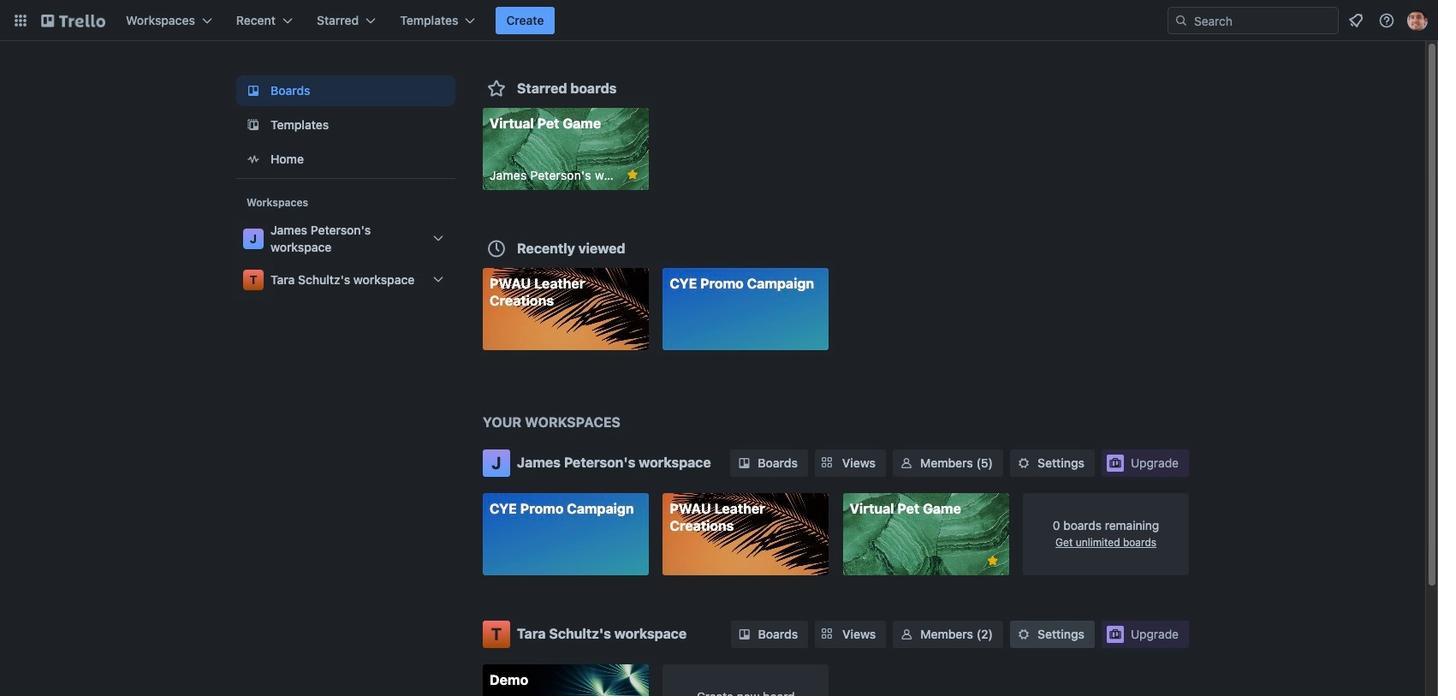Task type: describe. For each thing, give the bounding box(es) containing it.
home image
[[243, 149, 264, 170]]

Search field
[[1168, 7, 1340, 34]]

open information menu image
[[1379, 12, 1396, 29]]

primary element
[[0, 0, 1439, 41]]

click to unstar this board. it will be removed from your starred list. image
[[625, 167, 641, 182]]

james peterson (jamespeterson93) image
[[1408, 10, 1429, 31]]

back to home image
[[41, 7, 105, 34]]



Task type: vqa. For each thing, say whether or not it's contained in the screenshot.
text field
no



Task type: locate. For each thing, give the bounding box(es) containing it.
2 sm image from the left
[[1016, 455, 1033, 472]]

1 horizontal spatial sm image
[[1016, 455, 1033, 472]]

sm image
[[898, 455, 916, 472], [1016, 455, 1033, 472]]

board image
[[243, 81, 264, 101]]

template board image
[[243, 115, 264, 135]]

0 horizontal spatial sm image
[[898, 455, 916, 472]]

sm image
[[736, 455, 753, 472], [736, 626, 753, 643], [899, 626, 916, 643], [1016, 626, 1033, 643]]

0 notifications image
[[1346, 10, 1367, 31]]

1 sm image from the left
[[898, 455, 916, 472]]

search image
[[1175, 14, 1189, 27]]



